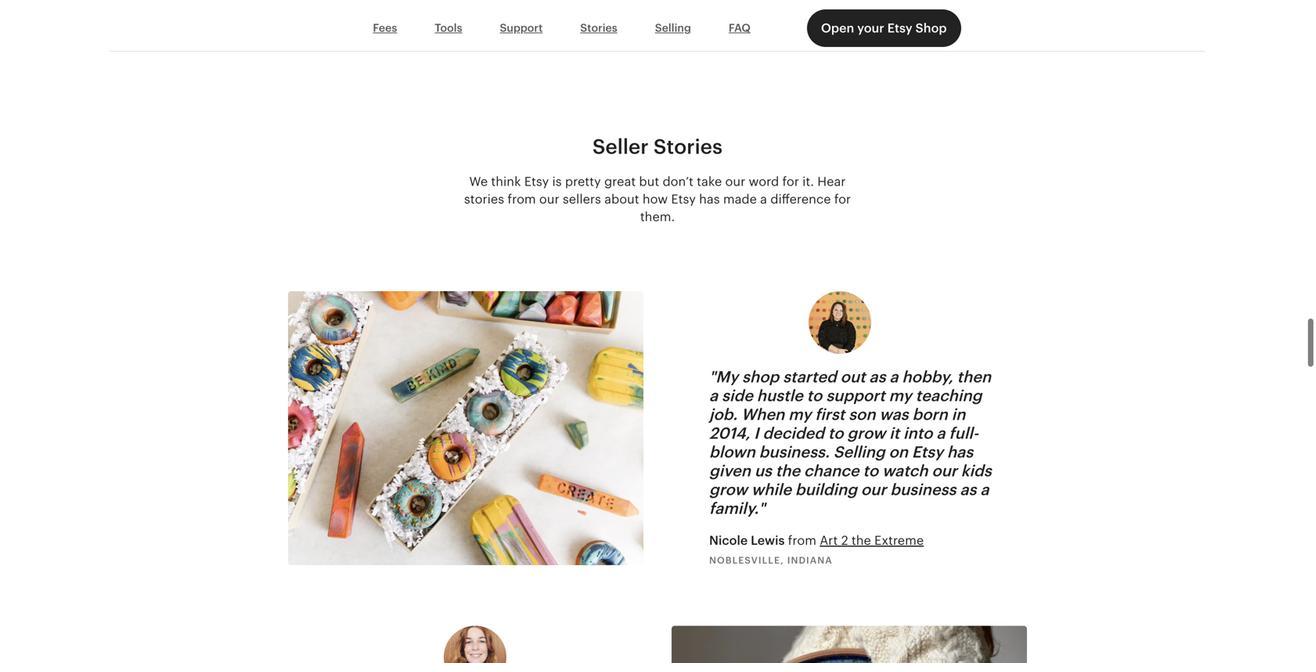 Task type: vqa. For each thing, say whether or not it's contained in the screenshot.
'Etsy'
yes



Task type: describe. For each thing, give the bounding box(es) containing it.
then
[[957, 368, 991, 386]]

2 vertical spatial to
[[863, 462, 878, 480]]

we think etsy is pretty great but don't take our word for it. hear stories from our sellers about how etsy has made a difference for them.
[[464, 175, 851, 224]]

side
[[722, 387, 753, 405]]

0 horizontal spatial as
[[869, 368, 886, 386]]

0 vertical spatial grow
[[847, 424, 886, 442]]

from inside nicole lewis from art 2 the extreme noblesville, indiana
[[788, 533, 816, 547]]

stories
[[464, 192, 504, 206]]

open your etsy shop
[[821, 21, 947, 35]]

selling link
[[636, 13, 710, 43]]

the inside nicole lewis from art 2 the extreme noblesville, indiana
[[852, 533, 871, 547]]

has inside "my shop started out as a hobby, then a side hustle to support my teaching job. when my first son was born in 2014, i decided to grow it into a full- blown business. selling on etsy has given us the chance to watch our kids grow while building our business as a family."
[[947, 443, 973, 461]]

started
[[783, 368, 837, 386]]

0 horizontal spatial stories
[[580, 22, 617, 34]]

a down kids
[[980, 480, 989, 498]]

selling inside "my shop started out as a hobby, then a side hustle to support my teaching job. when my first son was born in 2014, i decided to grow it into a full- blown business. selling on etsy has given us the chance to watch our kids grow while building our business as a family."
[[833, 443, 885, 461]]

think
[[491, 175, 521, 189]]

when
[[741, 405, 785, 423]]

etsy left is
[[524, 175, 549, 189]]

nicole lewis image
[[809, 291, 871, 354]]

a up job.
[[709, 387, 718, 405]]

blown
[[709, 443, 755, 461]]

2014,
[[709, 424, 750, 442]]

0 horizontal spatial for
[[782, 175, 799, 189]]

hobby,
[[902, 368, 953, 386]]

a down born at the bottom
[[936, 424, 945, 442]]

chance
[[804, 462, 859, 480]]

decided
[[763, 424, 824, 442]]

was
[[879, 405, 909, 423]]

1 horizontal spatial to
[[828, 424, 844, 442]]

etsy inside "my shop started out as a hobby, then a side hustle to support my teaching job. when my first son was born in 2014, i decided to grow it into a full- blown business. selling on etsy has given us the chance to watch our kids grow while building our business as a family."
[[912, 443, 943, 461]]

art
[[820, 533, 838, 547]]

indiana
[[787, 555, 833, 566]]

business.
[[759, 443, 830, 461]]

born
[[912, 405, 948, 423]]

open your etsy shop link
[[807, 9, 961, 47]]

tools
[[435, 22, 462, 34]]

support
[[500, 22, 543, 34]]

stories link
[[562, 13, 636, 43]]

shop
[[742, 368, 779, 386]]

0 horizontal spatial grow
[[709, 480, 748, 498]]

support link
[[481, 13, 562, 43]]

son
[[849, 405, 876, 423]]

seller stories
[[593, 135, 723, 158]]

great
[[604, 175, 636, 189]]

kids
[[961, 462, 992, 480]]

is
[[552, 175, 562, 189]]

from inside the we think etsy is pretty great but don't take our word for it. hear stories from our sellers about how etsy has made a difference for them.
[[508, 192, 536, 206]]

shop
[[916, 21, 947, 35]]

"my
[[709, 368, 738, 386]]

i
[[754, 424, 759, 442]]

them.
[[640, 210, 675, 224]]

family."
[[709, 499, 765, 517]]

our up made
[[725, 175, 745, 189]]

it.
[[803, 175, 814, 189]]

art 2 the extreme image
[[288, 291, 643, 565]]

while
[[751, 480, 791, 498]]

but
[[639, 175, 659, 189]]

has inside the we think etsy is pretty great but don't take our word for it. hear stories from our sellers about how etsy has made a difference for them.
[[699, 192, 720, 206]]

"my shop started out as a hobby, then a side hustle to support my teaching job. when my first son was born in 2014, i decided to grow it into a full- blown business. selling on etsy has given us the chance to watch our kids grow while building our business as a family."
[[709, 368, 992, 517]]

don't
[[663, 175, 693, 189]]

0 vertical spatial selling
[[655, 22, 691, 34]]

etsy down don't
[[671, 192, 696, 206]]



Task type: locate. For each thing, give the bounding box(es) containing it.
my
[[889, 387, 912, 405], [788, 405, 811, 423]]

has down full-
[[947, 443, 973, 461]]

1 horizontal spatial the
[[852, 533, 871, 547]]

our up business
[[932, 462, 957, 480]]

it
[[889, 424, 900, 442]]

0 horizontal spatial selling
[[655, 22, 691, 34]]

the
[[776, 462, 800, 480], [852, 533, 871, 547]]

from
[[508, 192, 536, 206], [788, 533, 816, 547]]

stories
[[580, 22, 617, 34], [654, 135, 723, 158]]

word
[[749, 175, 779, 189]]

first
[[815, 405, 845, 423]]

from up indiana
[[788, 533, 816, 547]]

1 horizontal spatial my
[[889, 387, 912, 405]]

noblesville,
[[709, 555, 784, 566]]

teaching
[[916, 387, 982, 405]]

1 vertical spatial to
[[828, 424, 844, 442]]

1 vertical spatial stories
[[654, 135, 723, 158]]

stories up don't
[[654, 135, 723, 158]]

seller
[[593, 135, 649, 158]]

1 vertical spatial grow
[[709, 480, 748, 498]]

for left 'it.'
[[782, 175, 799, 189]]

1 horizontal spatial stories
[[654, 135, 723, 158]]

sellers
[[563, 192, 601, 206]]

given
[[709, 462, 751, 480]]

take
[[697, 175, 722, 189]]

your
[[857, 21, 884, 35]]

hustle
[[757, 387, 803, 405]]

to down the started
[[807, 387, 822, 405]]

for down hear
[[834, 192, 851, 206]]

alva mac gowan image
[[444, 626, 506, 663]]

to
[[807, 387, 822, 405], [828, 424, 844, 442], [863, 462, 878, 480]]

as down kids
[[960, 480, 977, 498]]

selling left faq
[[655, 22, 691, 34]]

our
[[725, 175, 745, 189], [539, 192, 559, 206], [932, 462, 957, 480], [861, 480, 886, 498]]

selling
[[655, 22, 691, 34], [833, 443, 885, 461]]

0 vertical spatial my
[[889, 387, 912, 405]]

business
[[890, 480, 956, 498]]

to down first
[[828, 424, 844, 442]]

1 vertical spatial as
[[960, 480, 977, 498]]

1 horizontal spatial as
[[960, 480, 977, 498]]

0 horizontal spatial the
[[776, 462, 800, 480]]

art 2 the extreme link
[[820, 533, 924, 547]]

0 horizontal spatial to
[[807, 387, 822, 405]]

0 vertical spatial for
[[782, 175, 799, 189]]

1 horizontal spatial for
[[834, 192, 851, 206]]

1 vertical spatial my
[[788, 405, 811, 423]]

etsy right your
[[887, 21, 913, 35]]

grow down the son
[[847, 424, 886, 442]]

2 horizontal spatial to
[[863, 462, 878, 480]]

1 vertical spatial from
[[788, 533, 816, 547]]

a
[[760, 192, 767, 206], [890, 368, 898, 386], [709, 387, 718, 405], [936, 424, 945, 442], [980, 480, 989, 498]]

extreme
[[874, 533, 924, 547]]

1 horizontal spatial selling
[[833, 443, 885, 461]]

has down take
[[699, 192, 720, 206]]

faq
[[729, 22, 751, 34]]

how
[[643, 192, 668, 206]]

for
[[782, 175, 799, 189], [834, 192, 851, 206]]

the down the business.
[[776, 462, 800, 480]]

open
[[821, 21, 854, 35]]

as
[[869, 368, 886, 386], [960, 480, 977, 498]]

nicole lewis from art 2 the extreme noblesville, indiana
[[709, 533, 924, 566]]

as right out
[[869, 368, 886, 386]]

1 vertical spatial selling
[[833, 443, 885, 461]]

to left watch
[[863, 462, 878, 480]]

lewis
[[751, 533, 785, 547]]

grow down given
[[709, 480, 748, 498]]

selling up chance
[[833, 443, 885, 461]]

etsy
[[887, 21, 913, 35], [524, 175, 549, 189], [671, 192, 696, 206], [912, 443, 943, 461]]

a down word on the right of page
[[760, 192, 767, 206]]

1 horizontal spatial grow
[[847, 424, 886, 442]]

etsy down the into on the bottom
[[912, 443, 943, 461]]

0 vertical spatial as
[[869, 368, 886, 386]]

in
[[952, 405, 965, 423]]

0 horizontal spatial from
[[508, 192, 536, 206]]

my up was
[[889, 387, 912, 405]]

a left hobby,
[[890, 368, 898, 386]]

0 horizontal spatial my
[[788, 405, 811, 423]]

my up decided
[[788, 405, 811, 423]]

job.
[[709, 405, 737, 423]]

difference
[[770, 192, 831, 206]]

fees link
[[354, 13, 416, 43]]

grow
[[847, 424, 886, 442], [709, 480, 748, 498]]

made
[[723, 192, 757, 206]]

into
[[903, 424, 933, 442]]

1 horizontal spatial from
[[788, 533, 816, 547]]

from down think
[[508, 192, 536, 206]]

0 vertical spatial has
[[699, 192, 720, 206]]

0 vertical spatial from
[[508, 192, 536, 206]]

our down watch
[[861, 480, 886, 498]]

1 vertical spatial for
[[834, 192, 851, 206]]

faq link
[[710, 13, 769, 43]]

0 vertical spatial stories
[[580, 22, 617, 34]]

about
[[604, 192, 639, 206]]

stories left selling link
[[580, 22, 617, 34]]

building
[[795, 480, 857, 498]]

us
[[754, 462, 772, 480]]

0 vertical spatial to
[[807, 387, 822, 405]]

tools link
[[416, 13, 481, 43]]

1 horizontal spatial has
[[947, 443, 973, 461]]

has
[[699, 192, 720, 206], [947, 443, 973, 461]]

1 vertical spatial the
[[852, 533, 871, 547]]

1 vertical spatial has
[[947, 443, 973, 461]]

we
[[469, 175, 488, 189]]

full-
[[949, 424, 979, 442]]

support
[[826, 387, 885, 405]]

a inside the we think etsy is pretty great but don't take our word for it. hear stories from our sellers about how etsy has made a difference for them.
[[760, 192, 767, 206]]

the right 2
[[852, 533, 871, 547]]

nicole
[[709, 533, 748, 547]]

2
[[841, 533, 848, 547]]

out
[[840, 368, 865, 386]]

watch
[[882, 462, 928, 480]]

0 vertical spatial the
[[776, 462, 800, 480]]

our down is
[[539, 192, 559, 206]]

0 horizontal spatial has
[[699, 192, 720, 206]]

hear
[[817, 175, 846, 189]]

on
[[889, 443, 908, 461]]

fees
[[373, 22, 397, 34]]

the inside "my shop started out as a hobby, then a side hustle to support my teaching job. when my first son was born in 2014, i decided to grow it into a full- blown business. selling on etsy has given us the chance to watch our kids grow while building our business as a family."
[[776, 462, 800, 480]]

pretty
[[565, 175, 601, 189]]



